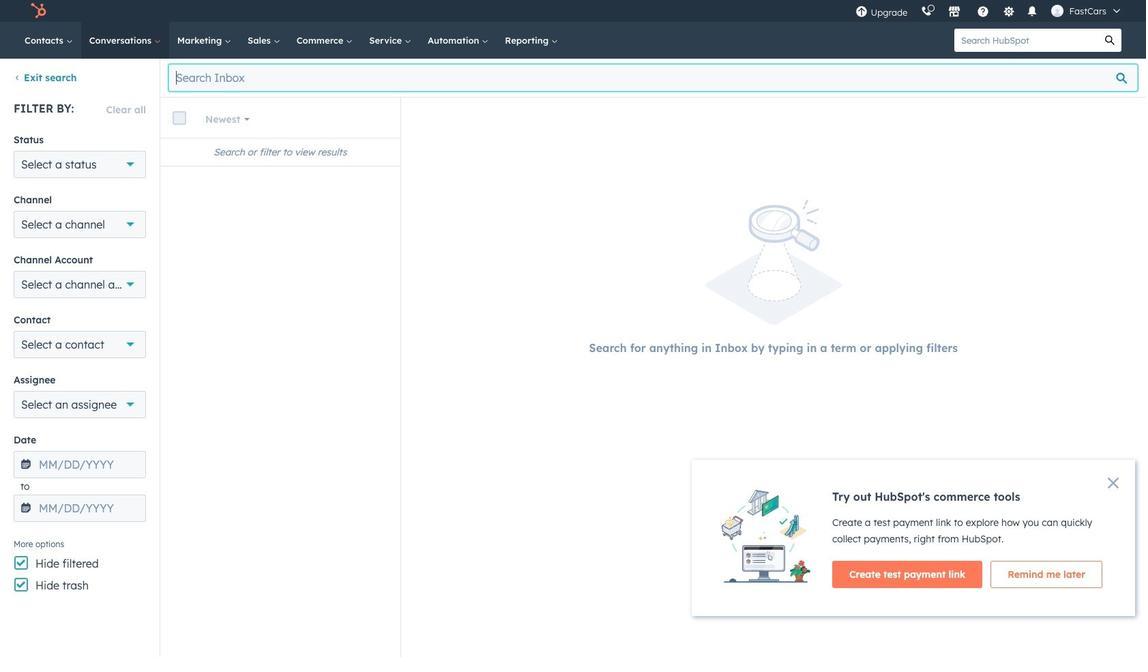 Task type: locate. For each thing, give the bounding box(es) containing it.
close image
[[1108, 478, 1119, 489]]

main content
[[160, 98, 1146, 657]]

christina overa image
[[1052, 5, 1064, 17]]

MM/DD/YYYY text field
[[14, 495, 146, 522]]

Search HubSpot search field
[[955, 29, 1099, 52]]

menu
[[849, 0, 1130, 22]]



Task type: describe. For each thing, give the bounding box(es) containing it.
MM/DD/YYYY text field
[[14, 451, 146, 478]]

Search search field
[[169, 64, 1138, 91]]

marketplaces image
[[949, 6, 961, 18]]



Task type: vqa. For each thing, say whether or not it's contained in the screenshot.
Users
no



